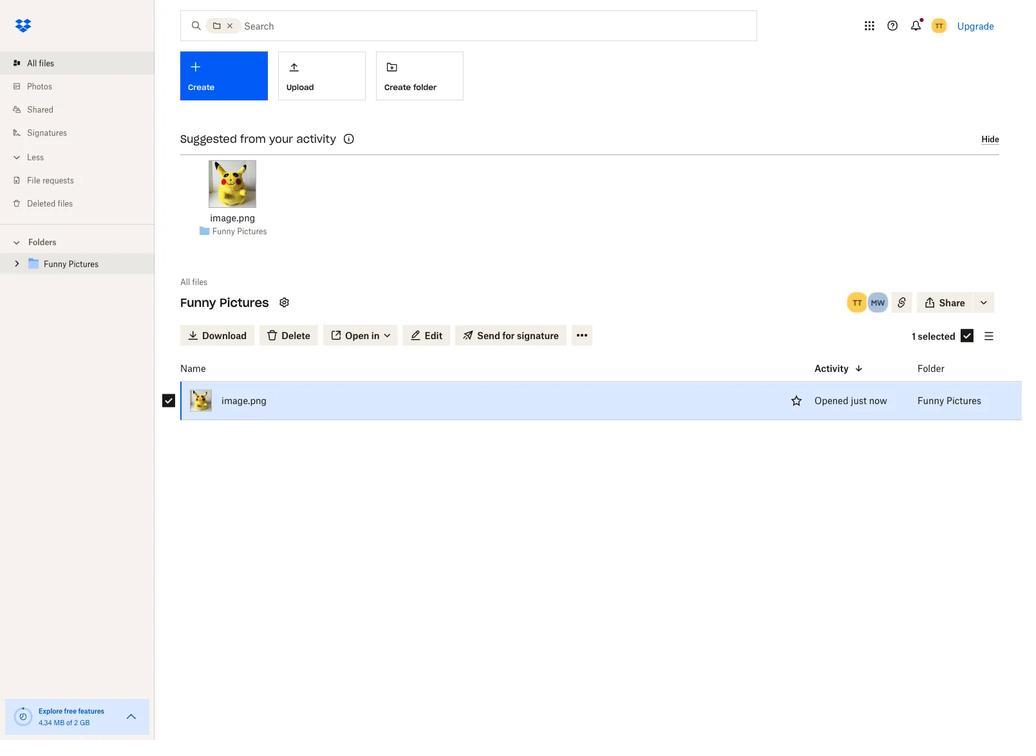 Task type: locate. For each thing, give the bounding box(es) containing it.
1 horizontal spatial files
[[58, 199, 73, 208]]

image.png link
[[210, 211, 255, 225], [222, 393, 267, 409]]

1 vertical spatial all files
[[180, 277, 208, 287]]

all files up download button
[[180, 277, 208, 287]]

funny inside "element"
[[918, 396, 944, 406]]

upgrade link
[[958, 20, 995, 31]]

all
[[27, 58, 37, 68], [180, 277, 190, 287]]

mw button
[[867, 291, 890, 314]]

files up photos
[[39, 58, 54, 68]]

create inside dropdown button
[[188, 82, 215, 92]]

1
[[912, 331, 916, 342]]

tt inside dropdown button
[[936, 22, 943, 30]]

1 horizontal spatial funny pictures link
[[212, 225, 267, 238]]

0 horizontal spatial all files link
[[10, 52, 155, 75]]

all inside list item
[[27, 58, 37, 68]]

mb
[[54, 719, 65, 727]]

photos
[[27, 81, 52, 91]]

all up download button
[[180, 277, 190, 287]]

create
[[385, 82, 411, 92], [188, 82, 215, 92]]

of
[[66, 719, 72, 727]]

0 horizontal spatial all
[[27, 58, 37, 68]]

create left "folder" on the top left
[[385, 82, 411, 92]]

files inside list item
[[39, 58, 54, 68]]

0 vertical spatial files
[[39, 58, 54, 68]]

all files link up shared link
[[10, 52, 155, 75]]

tt for tt button
[[853, 298, 862, 308]]

0 vertical spatial all files
[[27, 58, 54, 68]]

0 horizontal spatial tt
[[853, 298, 862, 308]]

now
[[870, 396, 888, 406]]

0 horizontal spatial create
[[188, 82, 215, 92]]

all files link up download button
[[180, 276, 208, 289]]

image.png link inside name image.png, activity 1699899196000, folder funny pictures, "element"
[[222, 393, 267, 409]]

pictures
[[237, 227, 267, 236], [69, 260, 99, 269], [220, 295, 269, 310], [947, 396, 982, 406]]

table
[[152, 356, 1022, 421]]

4.34
[[39, 719, 52, 727]]

tt button
[[846, 291, 869, 314]]

0 horizontal spatial funny pictures link
[[26, 256, 144, 273]]

funny
[[212, 227, 235, 236], [44, 260, 67, 269], [180, 295, 216, 310], [918, 396, 944, 406]]

send for signature
[[477, 330, 559, 341]]

share
[[940, 297, 966, 308]]

files
[[39, 58, 54, 68], [58, 199, 73, 208], [192, 277, 208, 287]]

0 vertical spatial funny pictures link
[[212, 225, 267, 238]]

open in button
[[323, 325, 398, 346]]

funny pictures link
[[212, 225, 267, 238], [26, 256, 144, 273]]

activity
[[815, 363, 849, 374]]

create folder
[[385, 82, 437, 92]]

all up photos
[[27, 58, 37, 68]]

explore
[[39, 708, 63, 716]]

all files
[[27, 58, 54, 68], [180, 277, 208, 287]]

1 vertical spatial all files link
[[180, 276, 208, 289]]

/funny pictures/image.png image
[[209, 160, 256, 208], [190, 390, 212, 412]]

table containing name
[[152, 356, 1022, 421]]

pictures inside "element"
[[947, 396, 982, 406]]

download
[[202, 330, 247, 341]]

files up download button
[[192, 277, 208, 287]]

0 horizontal spatial all files
[[27, 58, 54, 68]]

0 horizontal spatial files
[[39, 58, 54, 68]]

all files up photos
[[27, 58, 54, 68]]

download button
[[180, 325, 255, 346]]

create inside button
[[385, 82, 411, 92]]

deleted files link
[[10, 192, 155, 215]]

all files link
[[10, 52, 155, 75], [180, 276, 208, 289]]

all files list item
[[0, 52, 155, 75]]

activity
[[297, 132, 336, 146]]

all files inside all files link
[[27, 58, 54, 68]]

0 vertical spatial image.png link
[[210, 211, 255, 225]]

tt
[[936, 22, 943, 30], [853, 298, 862, 308]]

1 horizontal spatial tt
[[936, 22, 943, 30]]

list containing all files
[[0, 44, 155, 224]]

shared link
[[10, 98, 155, 121]]

dropbox image
[[10, 13, 36, 39]]

tt button
[[929, 15, 950, 36]]

folder button
[[918, 361, 989, 377]]

create folder button
[[376, 52, 464, 100]]

files right deleted
[[58, 199, 73, 208]]

create up suggested
[[188, 82, 215, 92]]

gb
[[80, 719, 90, 727]]

1 horizontal spatial create
[[385, 82, 411, 92]]

2 horizontal spatial files
[[192, 277, 208, 287]]

less image
[[10, 151, 23, 164]]

1 horizontal spatial all files
[[180, 277, 208, 287]]

edit
[[425, 330, 443, 341]]

1 vertical spatial tt
[[853, 298, 862, 308]]

signatures link
[[10, 121, 155, 144]]

1 vertical spatial files
[[58, 199, 73, 208]]

suggested from your activity
[[180, 132, 336, 146]]

/funny pictures/image.png image down from
[[209, 160, 256, 208]]

2 vertical spatial files
[[192, 277, 208, 287]]

tt left mw
[[853, 298, 862, 308]]

edit button
[[403, 325, 450, 346]]

0 vertical spatial all
[[27, 58, 37, 68]]

name image.png, activity 1699899196000, folder funny pictures, element
[[152, 382, 1022, 421]]

deleted
[[27, 199, 56, 208]]

1 vertical spatial /funny pictures/image.png image
[[190, 390, 212, 412]]

1 vertical spatial image.png
[[222, 396, 267, 406]]

image.png
[[210, 212, 255, 223], [222, 396, 267, 406]]

0 vertical spatial tt
[[936, 22, 943, 30]]

1 vertical spatial image.png link
[[222, 393, 267, 409]]

funny pictures
[[212, 227, 267, 236], [44, 260, 99, 269], [180, 295, 269, 310], [918, 396, 982, 406]]

tt inside button
[[853, 298, 862, 308]]

features
[[78, 708, 104, 716]]

folders button
[[0, 233, 155, 252]]

upload button
[[278, 52, 366, 100]]

/funny pictures/image.png image down name
[[190, 390, 212, 412]]

tt left upgrade
[[936, 22, 943, 30]]

file requests link
[[10, 169, 155, 192]]

hide
[[982, 135, 1000, 144]]

list
[[0, 44, 155, 224]]

1 vertical spatial all
[[180, 277, 190, 287]]

0 vertical spatial image.png
[[210, 212, 255, 223]]



Task type: describe. For each thing, give the bounding box(es) containing it.
upgrade
[[958, 20, 995, 31]]

1 selected
[[912, 331, 956, 342]]

Search in folder "Funny Pictures" text field
[[244, 19, 730, 33]]

in
[[372, 330, 380, 341]]

from
[[240, 132, 266, 146]]

image.png inside name image.png, activity 1699899196000, folder funny pictures, "element"
[[222, 396, 267, 406]]

hide button
[[982, 135, 1000, 145]]

free
[[64, 708, 77, 716]]

folders
[[28, 238, 56, 247]]

selected
[[918, 331, 956, 342]]

explore free features 4.34 mb of 2 gb
[[39, 708, 104, 727]]

for
[[503, 330, 515, 341]]

signature
[[517, 330, 559, 341]]

folder
[[414, 82, 437, 92]]

files for deleted files link
[[58, 199, 73, 208]]

share button
[[918, 292, 973, 313]]

delete
[[282, 330, 310, 341]]

folder settings image
[[277, 295, 292, 310]]

mw
[[871, 298, 885, 308]]

suggested
[[180, 132, 237, 146]]

activity button
[[815, 361, 886, 377]]

send for signature button
[[455, 325, 567, 346]]

create for create folder
[[385, 82, 411, 92]]

open in
[[345, 330, 380, 341]]

/funny pictures/image.png image inside name image.png, activity 1699899196000, folder funny pictures, "element"
[[190, 390, 212, 412]]

requests
[[42, 176, 74, 185]]

signatures
[[27, 128, 67, 138]]

2
[[74, 719, 78, 727]]

create for create
[[188, 82, 215, 92]]

opened
[[815, 396, 849, 406]]

shared
[[27, 105, 53, 114]]

add to starred image
[[789, 393, 805, 409]]

0 vertical spatial all files link
[[10, 52, 155, 75]]

1 vertical spatial funny pictures link
[[26, 256, 144, 273]]

1 horizontal spatial all
[[180, 277, 190, 287]]

funny pictures inside "element"
[[918, 396, 982, 406]]

opened just now
[[815, 396, 888, 406]]

open
[[345, 330, 369, 341]]

folder
[[918, 363, 945, 374]]

delete button
[[260, 325, 318, 346]]

name button
[[180, 361, 783, 377]]

deleted files
[[27, 199, 73, 208]]

1 horizontal spatial all files link
[[180, 276, 208, 289]]

create button
[[180, 52, 268, 100]]

file
[[27, 176, 40, 185]]

photos link
[[10, 75, 155, 98]]

0 vertical spatial /funny pictures/image.png image
[[209, 160, 256, 208]]

send
[[477, 330, 500, 341]]

your
[[269, 132, 293, 146]]

quota usage element
[[13, 707, 33, 728]]

file requests
[[27, 176, 74, 185]]

upload
[[287, 82, 314, 92]]

less
[[27, 152, 44, 162]]

files for all files link to the top
[[39, 58, 54, 68]]

just
[[851, 396, 867, 406]]

tt for tt dropdown button
[[936, 22, 943, 30]]

name
[[180, 363, 206, 374]]



Task type: vqa. For each thing, say whether or not it's contained in the screenshot.
right Funny Pictures link
yes



